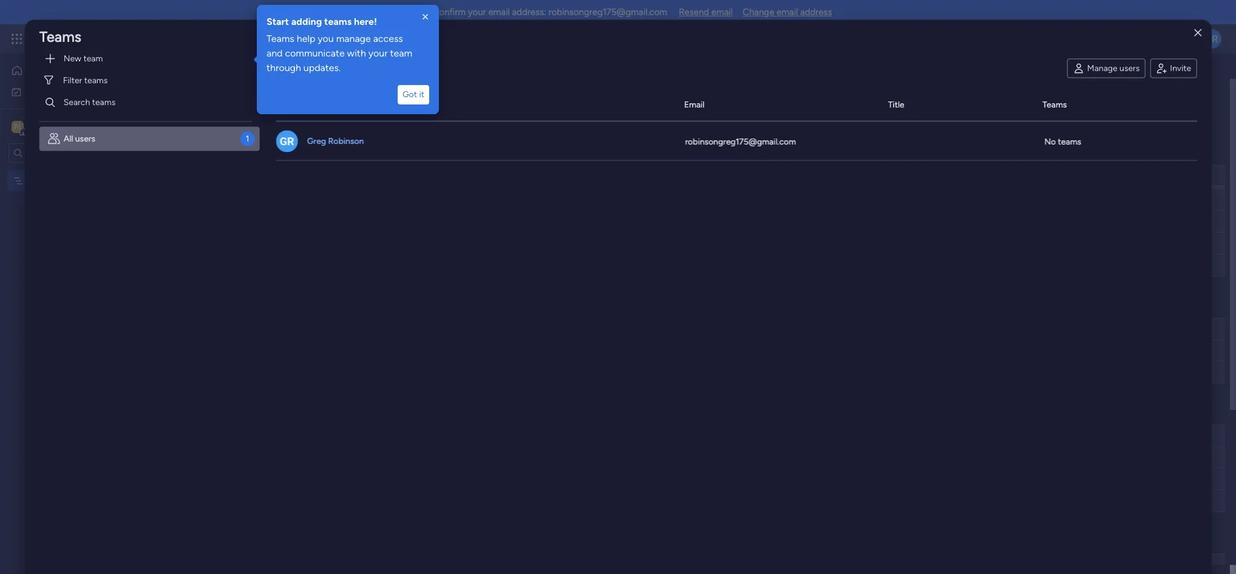 Task type: locate. For each thing, give the bounding box(es) containing it.
teams up you in the top left of the page
[[324, 16, 352, 27]]

0 vertical spatial close image
[[420, 11, 432, 23]]

0 horizontal spatial #1
[[53, 175, 62, 186]]

start adding teams here! heading
[[267, 15, 429, 29]]

row containing email
[[276, 88, 1198, 122]]

#1 down search in workspace field
[[53, 175, 62, 186]]

1 horizontal spatial team
[[390, 47, 413, 59]]

0 horizontal spatial filter
[[63, 75, 82, 85]]

with margin right image
[[44, 52, 56, 64], [44, 96, 56, 108]]

0 vertical spatial your
[[468, 7, 486, 18]]

Search by name or email search field
[[276, 58, 422, 78]]

2 with margin right image from the top
[[44, 96, 56, 108]]

manage users button
[[1068, 58, 1146, 78]]

1 vertical spatial filter
[[401, 105, 420, 115]]

grid containing email
[[276, 88, 1198, 572]]

invite / 1
[[1125, 72, 1157, 83]]

board #1 down see
[[188, 69, 251, 89]]

board
[[188, 69, 230, 89], [29, 175, 51, 186]]

2 row from the top
[[276, 122, 1198, 161]]

teams
[[324, 16, 352, 27], [84, 75, 108, 85], [92, 97, 116, 107], [1059, 136, 1082, 146]]

greg robinson
[[307, 136, 364, 146]]

with margin right image for new team
[[44, 52, 56, 64]]

1 horizontal spatial main
[[285, 72, 304, 83]]

workspace selection element
[[12, 119, 101, 135]]

workspace image
[[12, 120, 24, 133]]

and
[[267, 47, 283, 59]]

0 horizontal spatial all users
[[64, 133, 95, 144]]

1 vertical spatial board
[[29, 175, 51, 186]]

search
[[64, 97, 90, 107]]

search teams
[[64, 97, 116, 107]]

email right resend
[[712, 7, 733, 18]]

teams up no at the top right of the page
[[1043, 99, 1067, 109]]

board down search in workspace field
[[29, 175, 51, 186]]

users up communicate
[[296, 27, 331, 45]]

1 vertical spatial main
[[28, 121, 49, 132]]

None search field
[[276, 58, 422, 78]]

arrow down image
[[425, 103, 439, 117]]

1 vertical spatial #1
[[53, 175, 62, 186]]

0 vertical spatial with margin right image
[[44, 52, 56, 64]]

0 vertical spatial #1
[[234, 69, 251, 89]]

teams up 'new'
[[39, 27, 81, 45]]

filter
[[63, 75, 82, 85], [401, 105, 420, 115]]

1 horizontal spatial board
[[188, 69, 230, 89]]

select product image
[[11, 33, 23, 45]]

teams inside dropdown button
[[84, 75, 108, 85]]

team inside "button"
[[83, 53, 103, 63]]

close image
[[420, 11, 432, 23], [1195, 28, 1202, 37]]

main inside 'button'
[[285, 72, 304, 83]]

1 horizontal spatial invite
[[1171, 63, 1192, 73]]

2 table from the left
[[344, 72, 364, 83]]

table down communicate
[[306, 72, 326, 83]]

0 vertical spatial all users
[[276, 27, 331, 45]]

grid
[[276, 88, 1198, 572]]

main table button
[[267, 68, 335, 87]]

0 horizontal spatial main
[[28, 121, 49, 132]]

invite / 1 button
[[1102, 68, 1163, 87]]

resend
[[679, 7, 710, 18]]

0 vertical spatial users
[[296, 27, 331, 45]]

greg robinson link
[[305, 135, 366, 147]]

you
[[318, 33, 334, 44]]

with margin right image right my at the top left of page
[[44, 96, 56, 108]]

got
[[403, 89, 417, 100]]

0 horizontal spatial all
[[64, 133, 73, 144]]

main
[[285, 72, 304, 83], [28, 121, 49, 132]]

invite
[[1171, 63, 1192, 73], [1125, 72, 1146, 83]]

all down the main workspace
[[64, 133, 73, 144]]

all users down workspace
[[64, 133, 95, 144]]

2 horizontal spatial users
[[1120, 63, 1140, 73]]

0 vertical spatial board
[[188, 69, 230, 89]]

1 vertical spatial board #1
[[29, 175, 62, 186]]

adding
[[291, 16, 322, 27]]

see
[[212, 33, 227, 44]]

0 vertical spatial filter
[[63, 75, 82, 85]]

teams up and
[[267, 33, 294, 44]]

0 horizontal spatial table
[[306, 72, 326, 83]]

all users up communicate
[[276, 27, 331, 45]]

email
[[489, 7, 510, 18], [712, 7, 733, 18], [777, 7, 798, 18]]

1 vertical spatial 1
[[246, 133, 249, 144]]

teams
[[39, 27, 81, 45], [267, 33, 294, 44], [1043, 99, 1067, 109]]

work
[[40, 86, 59, 96]]

with margin right image for search teams
[[44, 96, 56, 108]]

users down workspace
[[75, 133, 95, 144]]

calendar button
[[373, 68, 425, 87]]

2 vertical spatial users
[[75, 133, 95, 144]]

1 with margin right image from the top
[[44, 52, 56, 64]]

2 horizontal spatial email
[[777, 7, 798, 18]]

team
[[390, 47, 413, 59], [83, 53, 103, 63]]

here!
[[354, 16, 377, 27]]

close image left greg robinson icon
[[1195, 28, 1202, 37]]

1 horizontal spatial email
[[712, 7, 733, 18]]

1 vertical spatial robinsongreg175@gmail.com
[[685, 136, 796, 146]]

1 horizontal spatial close image
[[1195, 28, 1202, 37]]

1 horizontal spatial table
[[344, 72, 364, 83]]

1 row from the top
[[276, 88, 1198, 122]]

filter down got it button on the left top of page
[[401, 105, 420, 115]]

option
[[0, 169, 155, 172]]

all
[[276, 27, 293, 45], [64, 133, 73, 144]]

0 vertical spatial board #1
[[188, 69, 251, 89]]

teams inside grid
[[1043, 99, 1067, 109]]

main left updates.
[[285, 72, 304, 83]]

filter teams button
[[39, 70, 252, 90]]

1 horizontal spatial all users
[[276, 27, 331, 45]]

teams up search teams
[[84, 75, 108, 85]]

1 horizontal spatial 1
[[1154, 72, 1157, 83]]

0 horizontal spatial users
[[75, 133, 95, 144]]

title
[[889, 99, 905, 109]]

0 horizontal spatial invite
[[1125, 72, 1146, 83]]

my work button
[[7, 82, 131, 101]]

1 horizontal spatial teams
[[267, 33, 294, 44]]

angle down image
[[247, 105, 253, 115]]

1 vertical spatial with margin right image
[[44, 96, 56, 108]]

1 vertical spatial users
[[1120, 63, 1140, 73]]

1 inside button
[[1154, 72, 1157, 83]]

0 horizontal spatial board
[[29, 175, 51, 186]]

table
[[306, 72, 326, 83], [344, 72, 364, 83]]

address:
[[512, 7, 547, 18]]

manage
[[1088, 63, 1118, 73]]

teams inside grid
[[1059, 136, 1082, 146]]

resend email
[[679, 7, 733, 18]]

got it button
[[398, 85, 429, 104]]

board #1 down search in workspace field
[[29, 175, 62, 186]]

to-
[[209, 145, 229, 160]]

teams right search
[[92, 97, 116, 107]]

teams inside button
[[92, 97, 116, 107]]

with margin right image inside the search teams button
[[44, 96, 56, 108]]

with margin right image up home
[[44, 52, 56, 64]]

team right 'new'
[[83, 53, 103, 63]]

filter down 'new team' "button"
[[63, 75, 82, 85]]

users left /
[[1120, 63, 1140, 73]]

1
[[1154, 72, 1157, 83], [246, 133, 249, 144]]

teams right no at the top right of the page
[[1059, 136, 1082, 146]]

/
[[1148, 72, 1152, 83]]

#1
[[234, 69, 251, 89], [53, 175, 62, 186]]

your
[[468, 7, 486, 18], [369, 47, 388, 59]]

teams inside start adding teams here! teams help you manage access and communicate with your team through updates.
[[324, 16, 352, 27]]

board #1 list box
[[0, 168, 155, 355]]

1 horizontal spatial filter
[[401, 105, 420, 115]]

0 horizontal spatial team
[[83, 53, 103, 63]]

0 horizontal spatial 1
[[246, 133, 249, 144]]

1 vertical spatial your
[[369, 47, 388, 59]]

filter inside dropdown button
[[63, 75, 82, 85]]

table down with
[[344, 72, 364, 83]]

your right confirm
[[468, 7, 486, 18]]

board #1
[[188, 69, 251, 89], [29, 175, 62, 186]]

teams for no teams
[[1059, 136, 1082, 146]]

row
[[276, 88, 1198, 122], [276, 122, 1198, 161]]

start adding teams here! teams help you manage access and communicate with your team through updates.
[[267, 16, 415, 73]]

board inside field
[[188, 69, 230, 89]]

users
[[296, 27, 331, 45], [1120, 63, 1140, 73], [75, 133, 95, 144]]

1 horizontal spatial robinsongreg175@gmail.com
[[685, 136, 796, 146]]

0 horizontal spatial email
[[489, 7, 510, 18]]

main for main table
[[285, 72, 304, 83]]

filter inside 'popup button'
[[401, 105, 420, 115]]

all up and
[[276, 27, 293, 45]]

close image left confirm
[[420, 11, 432, 23]]

0 vertical spatial main
[[285, 72, 304, 83]]

updates.
[[304, 62, 341, 73]]

see plans
[[212, 33, 249, 44]]

0 vertical spatial robinsongreg175@gmail.com
[[549, 7, 668, 18]]

all users
[[276, 27, 331, 45], [64, 133, 95, 144]]

#1 up the angle down image
[[234, 69, 251, 89]]

board inside list box
[[29, 175, 51, 186]]

Board #1 field
[[185, 69, 254, 89]]

3 email from the left
[[777, 7, 798, 18]]

email right change at the right of the page
[[777, 7, 798, 18]]

0 horizontal spatial your
[[369, 47, 388, 59]]

robinsongreg175@gmail.com inside grid
[[685, 136, 796, 146]]

invite right /
[[1171, 63, 1192, 73]]

1 horizontal spatial #1
[[234, 69, 251, 89]]

got it
[[403, 89, 425, 100]]

0 horizontal spatial board #1
[[29, 175, 62, 186]]

1 up the to-do field
[[246, 133, 249, 144]]

invite left /
[[1125, 72, 1146, 83]]

1 table from the left
[[306, 72, 326, 83]]

0 vertical spatial 1
[[1154, 72, 1157, 83]]

2 horizontal spatial teams
[[1043, 99, 1067, 109]]

1 vertical spatial close image
[[1195, 28, 1202, 37]]

1 right /
[[1154, 72, 1157, 83]]

main right 'workspace' icon at the left top
[[28, 121, 49, 132]]

main inside "workspace selection" element
[[28, 121, 49, 132]]

your down access
[[369, 47, 388, 59]]

greg robinson image
[[276, 130, 298, 152]]

start
[[267, 16, 289, 27]]

0 vertical spatial all
[[276, 27, 293, 45]]

with margin right image inside 'new team' "button"
[[44, 52, 56, 64]]

team down access
[[390, 47, 413, 59]]

2 email from the left
[[712, 7, 733, 18]]

row containing greg robinson
[[276, 122, 1198, 161]]

1 horizontal spatial board #1
[[188, 69, 251, 89]]

new team button
[[39, 49, 108, 68]]

board down see
[[188, 69, 230, 89]]

teams for filter teams
[[84, 75, 108, 85]]

calendar
[[382, 72, 416, 83]]

email left address: at the left top
[[489, 7, 510, 18]]

monday button
[[32, 23, 194, 55]]

robinsongreg175@gmail.com
[[549, 7, 668, 18], [685, 136, 796, 146]]



Task type: vqa. For each thing, say whether or not it's contained in the screenshot.
New Project
no



Task type: describe. For each thing, give the bounding box(es) containing it.
1 vertical spatial all
[[64, 133, 73, 144]]

change email address
[[743, 7, 833, 18]]

board #1 inside 'board #1' list box
[[29, 175, 62, 186]]

manage users
[[1088, 63, 1140, 73]]

please
[[406, 7, 432, 18]]

1 email from the left
[[489, 7, 510, 18]]

filter for filter
[[401, 105, 420, 115]]

my
[[27, 86, 38, 96]]

with
[[347, 47, 366, 59]]

plans
[[229, 33, 249, 44]]

resend email link
[[679, 7, 733, 18]]

workspace
[[52, 121, 100, 132]]

board #1 inside board #1 field
[[188, 69, 251, 89]]

new
[[64, 53, 81, 63]]

1 vertical spatial all users
[[64, 133, 95, 144]]

do
[[229, 145, 243, 160]]

it
[[419, 89, 425, 100]]

home
[[28, 65, 51, 75]]

v2 search image
[[273, 103, 282, 117]]

1 image
[[1059, 25, 1070, 39]]

sort by any column image
[[443, 104, 462, 116]]

new team
[[64, 53, 103, 63]]

0 horizontal spatial teams
[[39, 27, 81, 45]]

please confirm your email address: robinsongreg175@gmail.com
[[406, 7, 668, 18]]

invite button
[[1151, 58, 1197, 78]]

teams inside start adding teams here! teams help you manage access and communicate with your team through updates.
[[267, 33, 294, 44]]

To-do field
[[206, 145, 246, 160]]

1 horizontal spatial all
[[276, 27, 293, 45]]

invite for invite / 1
[[1125, 72, 1146, 83]]

main workspace
[[28, 121, 100, 132]]

main for main workspace
[[28, 121, 49, 132]]

main table
[[285, 72, 326, 83]]

change
[[743, 7, 775, 18]]

my work
[[27, 86, 59, 96]]

#1 inside list box
[[53, 175, 62, 186]]

invite for invite
[[1171, 63, 1192, 73]]

no teams
[[1045, 136, 1082, 146]]

teams for search teams
[[92, 97, 116, 107]]

table inside 'button'
[[306, 72, 326, 83]]

filter for filter teams
[[63, 75, 82, 85]]

home button
[[7, 61, 131, 80]]

0 horizontal spatial close image
[[420, 11, 432, 23]]

email for change email address
[[777, 7, 798, 18]]

no
[[1045, 136, 1056, 146]]

email
[[684, 99, 705, 109]]

users inside button
[[1120, 63, 1140, 73]]

access
[[373, 33, 403, 44]]

greg
[[307, 136, 326, 146]]

address
[[801, 7, 833, 18]]

m
[[14, 121, 21, 132]]

through
[[267, 62, 301, 73]]

help
[[297, 33, 316, 44]]

0 horizontal spatial robinsongreg175@gmail.com
[[549, 7, 668, 18]]

team inside start adding teams here! teams help you manage access and communicate with your team through updates.
[[390, 47, 413, 59]]

to-do
[[209, 145, 243, 160]]

your inside start adding teams here! teams help you manage access and communicate with your team through updates.
[[369, 47, 388, 59]]

1 horizontal spatial users
[[296, 27, 331, 45]]

filter teams
[[63, 75, 108, 85]]

person
[[345, 105, 371, 115]]

change email address link
[[743, 7, 833, 18]]

monday
[[54, 32, 96, 46]]

Search field
[[282, 101, 319, 118]]

person button
[[325, 100, 378, 120]]

manage
[[336, 33, 371, 44]]

#1 inside field
[[234, 69, 251, 89]]

robinson
[[328, 136, 364, 146]]

email for resend email
[[712, 7, 733, 18]]

greg robinson image
[[1203, 29, 1222, 49]]

1 horizontal spatial your
[[468, 7, 486, 18]]

search teams button
[[39, 92, 252, 112]]

confirm
[[434, 7, 466, 18]]

communicate
[[285, 47, 345, 59]]

table inside button
[[344, 72, 364, 83]]

table button
[[335, 68, 373, 87]]

filter button
[[382, 100, 439, 120]]

Search in workspace field
[[26, 146, 101, 160]]

see plans button
[[196, 30, 255, 48]]



